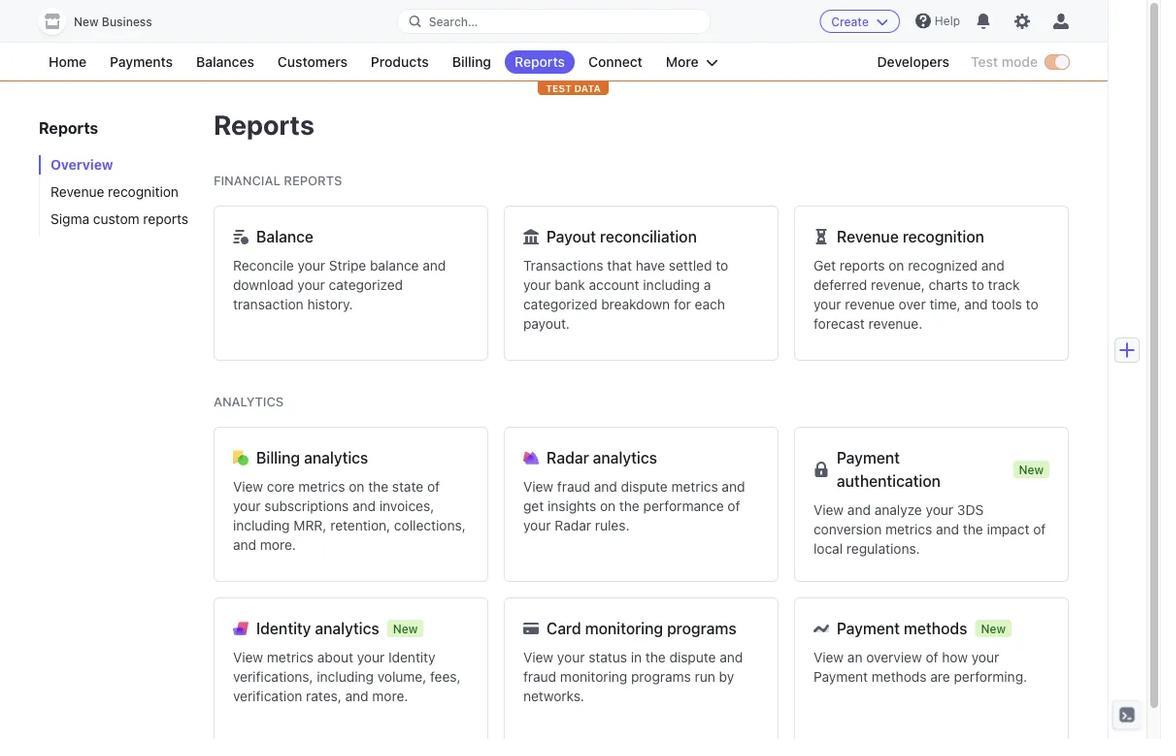 Task type: describe. For each thing, give the bounding box(es) containing it.
verifications,
[[233, 670, 313, 686]]

analytics for identity analytics
[[315, 620, 379, 638]]

view metrics about your identity verifications, including volume, fees, verification rates, and more.
[[233, 650, 461, 705]]

state
[[392, 479, 424, 495]]

the inside view fraud and dispute metrics and get insights on the performance of your radar rules.
[[619, 499, 640, 515]]

your inside transactions that have settled to your bank account including a categorized breakdown for each payout.
[[523, 277, 551, 293]]

analyze
[[875, 503, 922, 519]]

payment methods
[[837, 620, 968, 638]]

mrr,
[[294, 518, 327, 534]]

rules.
[[595, 518, 630, 534]]

have
[[636, 258, 665, 274]]

your inside view an overview of how your payment methods are performing.
[[972, 650, 999, 666]]

networks.
[[523, 689, 584, 705]]

overview
[[866, 650, 922, 666]]

reports link
[[505, 50, 575, 74]]

settled
[[669, 258, 712, 274]]

view core metrics on the state of your subscriptions and invoices, including mrr, retention, collections, and more.
[[233, 479, 466, 553]]

about
[[317, 650, 353, 666]]

reconcile your stripe balance and download your categorized transaction history.
[[233, 258, 446, 313]]

metrics inside view and analyze your 3ds conversion metrics and the impact of local regulations.
[[886, 522, 932, 538]]

conversion
[[814, 522, 882, 538]]

payments link
[[100, 50, 183, 74]]

of inside view an overview of how your payment methods are performing.
[[926, 650, 939, 666]]

forecast
[[814, 316, 865, 332]]

reports up overview on the top left of the page
[[39, 119, 98, 137]]

an
[[848, 650, 863, 666]]

developers
[[877, 54, 950, 70]]

the inside 'view core metrics on the state of your subscriptions and invoices, including mrr, retention, collections, and more.'
[[368, 479, 388, 495]]

balances
[[196, 54, 254, 70]]

more. inside 'view core metrics on the state of your subscriptions and invoices, including mrr, retention, collections, and more.'
[[260, 537, 296, 553]]

run
[[695, 670, 716, 686]]

metrics inside view fraud and dispute metrics and get insights on the performance of your radar rules.
[[671, 479, 718, 495]]

3ds
[[957, 503, 984, 519]]

view for billing analytics
[[233, 479, 263, 495]]

local
[[814, 541, 843, 557]]

payout
[[547, 228, 596, 246]]

radar analytics
[[547, 449, 657, 468]]

history.
[[307, 297, 353, 313]]

revenue
[[845, 297, 895, 313]]

including inside transactions that have settled to your bank account including a categorized breakdown for each payout.
[[643, 277, 700, 293]]

for
[[674, 297, 691, 313]]

and inside reconcile your stripe balance and download your categorized transaction history.
[[423, 258, 446, 274]]

including inside 'view core metrics on the state of your subscriptions and invoices, including mrr, retention, collections, and more.'
[[233, 518, 290, 534]]

view for identity analytics
[[233, 650, 263, 666]]

card
[[547, 620, 581, 638]]

home link
[[39, 50, 96, 74]]

your inside get reports on recognized and deferred revenue, charts to track your revenue over time, and tools to forecast revenue.
[[814, 297, 841, 313]]

new for payment authentication
[[1019, 463, 1044, 477]]

your inside view your status in the dispute and fraud monitoring programs run by networks.
[[557, 650, 585, 666]]

reports up balance
[[284, 173, 342, 188]]

new business button
[[39, 8, 172, 35]]

deferred
[[814, 277, 867, 293]]

transaction
[[233, 297, 304, 313]]

revenue,
[[871, 277, 925, 293]]

get reports on recognized and deferred revenue, charts to track your revenue over time, and tools to forecast revenue.
[[814, 258, 1039, 332]]

view fraud and dispute metrics and get insights on the performance of your radar rules.
[[523, 479, 745, 534]]

payments
[[110, 54, 173, 70]]

help button
[[908, 5, 968, 36]]

your inside view fraud and dispute metrics and get insights on the performance of your radar rules.
[[523, 518, 551, 534]]

each
[[695, 297, 725, 313]]

on inside get reports on recognized and deferred revenue, charts to track your revenue over time, and tools to forecast revenue.
[[889, 258, 904, 274]]

fees,
[[430, 670, 461, 686]]

customers
[[278, 54, 348, 70]]

in
[[631, 650, 642, 666]]

sigma custom reports
[[50, 211, 188, 227]]

track
[[988, 277, 1020, 293]]

create
[[831, 15, 869, 28]]

developers link
[[868, 50, 959, 74]]

metrics inside 'view core metrics on the state of your subscriptions and invoices, including mrr, retention, collections, and more.'
[[298, 479, 345, 495]]

balances link
[[187, 50, 264, 74]]

analytics for billing analytics
[[304, 449, 368, 468]]

rates,
[[306, 689, 342, 705]]

new business
[[74, 15, 152, 29]]

billing for billing
[[452, 54, 491, 70]]

get
[[523, 499, 544, 515]]

0 vertical spatial programs
[[667, 620, 737, 638]]

card monitoring programs
[[547, 620, 737, 638]]

on inside view fraud and dispute metrics and get insights on the performance of your radar rules.
[[600, 499, 616, 515]]

including inside view metrics about your identity verifications, including volume, fees, verification rates, and more.
[[317, 670, 374, 686]]

1 vertical spatial to
[[972, 277, 985, 293]]

products link
[[361, 50, 439, 74]]

revenue recognition link
[[39, 183, 194, 202]]

identity inside view metrics about your identity verifications, including volume, fees, verification rates, and more.
[[388, 650, 436, 666]]

impact
[[987, 522, 1030, 538]]

download
[[233, 277, 294, 293]]

test
[[546, 83, 572, 94]]

payout.
[[523, 316, 570, 332]]

2 horizontal spatial to
[[1026, 297, 1039, 313]]

0 horizontal spatial reports
[[143, 211, 188, 227]]

your inside 'view core metrics on the state of your subscriptions and invoices, including mrr, retention, collections, and more.'
[[233, 499, 261, 515]]

revenue.
[[869, 316, 923, 332]]

billing link
[[443, 50, 501, 74]]

over
[[899, 297, 926, 313]]

view an overview of how your payment methods are performing.
[[814, 650, 1027, 686]]

connect
[[588, 54, 643, 70]]

payment for payment methods
[[837, 620, 900, 638]]

bank
[[555, 277, 585, 293]]

stripe
[[329, 258, 366, 274]]

your up history.
[[297, 277, 325, 293]]

test mode
[[971, 54, 1038, 70]]

dispute inside view fraud and dispute metrics and get insights on the performance of your radar rules.
[[621, 479, 668, 495]]

view for payment methods
[[814, 650, 844, 666]]

collections,
[[394, 518, 466, 534]]

new for payment methods
[[981, 622, 1006, 636]]

recognition inside "link"
[[108, 184, 179, 200]]

performance
[[643, 499, 724, 515]]

retention,
[[330, 518, 390, 534]]



Task type: vqa. For each thing, say whether or not it's contained in the screenshot.
BY
yes



Task type: locate. For each thing, give the bounding box(es) containing it.
volume,
[[377, 670, 427, 686]]

0 vertical spatial billing
[[452, 54, 491, 70]]

1 vertical spatial payment
[[837, 620, 900, 638]]

0 vertical spatial revenue
[[50, 184, 104, 200]]

analytics up view fraud and dispute metrics and get insights on the performance of your radar rules.
[[593, 449, 657, 468]]

your left subscriptions
[[233, 499, 261, 515]]

0 vertical spatial radar
[[547, 449, 589, 468]]

0 horizontal spatial recognition
[[108, 184, 179, 200]]

1 vertical spatial dispute
[[670, 650, 716, 666]]

your up performing.
[[972, 650, 999, 666]]

of inside view and analyze your 3ds conversion metrics and the impact of local regulations.
[[1033, 522, 1046, 538]]

0 vertical spatial categorized
[[329, 277, 403, 293]]

1 horizontal spatial reports
[[840, 258, 885, 274]]

programs down in on the right bottom
[[631, 670, 691, 686]]

1 horizontal spatial to
[[972, 277, 985, 293]]

reports up test
[[515, 54, 565, 70]]

1 horizontal spatial more.
[[372, 689, 408, 705]]

1 vertical spatial revenue recognition
[[837, 228, 985, 246]]

and inside view your status in the dispute and fraud monitoring programs run by networks.
[[720, 650, 743, 666]]

reports
[[515, 54, 565, 70], [214, 108, 314, 140], [39, 119, 98, 137], [284, 173, 342, 188]]

metrics up subscriptions
[[298, 479, 345, 495]]

identity up volume,
[[388, 650, 436, 666]]

performing.
[[954, 670, 1027, 686]]

metrics inside view metrics about your identity verifications, including volume, fees, verification rates, and more.
[[267, 650, 314, 666]]

verification
[[233, 689, 302, 705]]

including down about
[[317, 670, 374, 686]]

revenue recognition inside "link"
[[50, 184, 179, 200]]

billing down search…
[[452, 54, 491, 70]]

metrics up performance
[[671, 479, 718, 495]]

0 horizontal spatial more.
[[260, 537, 296, 553]]

overview link
[[39, 155, 194, 175]]

payment for payment authentication
[[837, 449, 900, 468]]

fraud inside view fraud and dispute metrics and get insights on the performance of your radar rules.
[[557, 479, 590, 495]]

the inside view your status in the dispute and fraud monitoring programs run by networks.
[[646, 650, 666, 666]]

0 vertical spatial methods
[[904, 620, 968, 638]]

1 vertical spatial categorized
[[523, 297, 598, 313]]

0 vertical spatial monitoring
[[585, 620, 663, 638]]

view inside view your status in the dispute and fraud monitoring programs run by networks.
[[523, 650, 554, 666]]

methods up "how"
[[904, 620, 968, 638]]

on up rules.
[[600, 499, 616, 515]]

revenue down overview on the top left of the page
[[50, 184, 104, 200]]

1 horizontal spatial revenue recognition
[[837, 228, 985, 246]]

view inside view and analyze your 3ds conversion metrics and the impact of local regulations.
[[814, 503, 844, 519]]

balance
[[370, 258, 419, 274]]

1 vertical spatial radar
[[555, 518, 591, 534]]

analytics up subscriptions
[[304, 449, 368, 468]]

view and analyze your 3ds conversion metrics and the impact of local regulations.
[[814, 503, 1046, 557]]

1 vertical spatial on
[[349, 479, 365, 495]]

insights
[[548, 499, 596, 515]]

the inside view and analyze your 3ds conversion metrics and the impact of local regulations.
[[963, 522, 983, 538]]

connect link
[[579, 50, 652, 74]]

mode
[[1002, 54, 1038, 70]]

customers link
[[268, 50, 357, 74]]

1 horizontal spatial identity
[[388, 650, 436, 666]]

0 horizontal spatial including
[[233, 518, 290, 534]]

0 vertical spatial reports
[[143, 211, 188, 227]]

how
[[942, 650, 968, 666]]

your down get at the left bottom of page
[[523, 518, 551, 534]]

your left stripe
[[298, 258, 325, 274]]

recognition up sigma custom reports
[[108, 184, 179, 200]]

0 vertical spatial on
[[889, 258, 904, 274]]

0 vertical spatial fraud
[[557, 479, 590, 495]]

including up for
[[643, 277, 700, 293]]

of right performance
[[728, 499, 740, 515]]

payment down an
[[814, 670, 868, 686]]

1 horizontal spatial revenue
[[837, 228, 899, 246]]

1 horizontal spatial categorized
[[523, 297, 598, 313]]

subscriptions
[[264, 499, 349, 515]]

more
[[666, 54, 699, 70]]

1 horizontal spatial on
[[600, 499, 616, 515]]

categorized inside transactions that have settled to your bank account including a categorized breakdown for each payout.
[[523, 297, 598, 313]]

new
[[74, 15, 99, 29], [1019, 463, 1044, 477], [393, 622, 418, 636], [981, 622, 1006, 636]]

reports right custom
[[143, 211, 188, 227]]

fraud up insights
[[557, 479, 590, 495]]

account
[[589, 277, 640, 293]]

1 vertical spatial revenue
[[837, 228, 899, 246]]

0 vertical spatial revenue recognition
[[50, 184, 179, 200]]

to inside transactions that have settled to your bank account including a categorized breakdown for each payout.
[[716, 258, 728, 274]]

1 vertical spatial identity
[[388, 650, 436, 666]]

core
[[267, 479, 295, 495]]

your
[[298, 258, 325, 274], [297, 277, 325, 293], [523, 277, 551, 293], [814, 297, 841, 313], [233, 499, 261, 515], [926, 503, 954, 519], [523, 518, 551, 534], [357, 650, 385, 666], [557, 650, 585, 666], [972, 650, 999, 666]]

new up impact
[[1019, 463, 1044, 477]]

2 vertical spatial to
[[1026, 297, 1039, 313]]

more. down mrr,
[[260, 537, 296, 553]]

to right tools
[[1026, 297, 1039, 313]]

Search… text field
[[398, 9, 710, 34]]

your down card on the bottom of the page
[[557, 650, 585, 666]]

including
[[643, 277, 700, 293], [233, 518, 290, 534], [317, 670, 374, 686]]

get
[[814, 258, 836, 274]]

0 vertical spatial payment
[[837, 449, 900, 468]]

metrics up the 'verifications,'
[[267, 650, 314, 666]]

overview
[[50, 157, 113, 173]]

reports
[[143, 211, 188, 227], [840, 258, 885, 274]]

sigma custom reports link
[[39, 210, 194, 229]]

data
[[574, 83, 601, 94]]

and
[[423, 258, 446, 274], [982, 258, 1005, 274], [965, 297, 988, 313], [594, 479, 617, 495], [722, 479, 745, 495], [353, 499, 376, 515], [848, 503, 871, 519], [936, 522, 959, 538], [233, 537, 256, 553], [720, 650, 743, 666], [345, 689, 369, 705]]

transactions that have settled to your bank account including a categorized breakdown for each payout.
[[523, 258, 728, 332]]

home
[[49, 54, 86, 70]]

regulations.
[[847, 541, 920, 557]]

reports inside get reports on recognized and deferred revenue, charts to track your revenue over time, and tools to forecast revenue.
[[840, 258, 885, 274]]

analytics
[[214, 395, 284, 409]]

reconcile
[[233, 258, 294, 274]]

the down 3ds
[[963, 522, 983, 538]]

your right about
[[357, 650, 385, 666]]

Search… search field
[[398, 9, 710, 34]]

1 horizontal spatial recognition
[[903, 228, 985, 246]]

payment authentication
[[837, 449, 941, 491]]

invoices,
[[380, 499, 434, 515]]

categorized inside reconcile your stripe balance and download your categorized transaction history.
[[329, 277, 403, 293]]

more. inside view metrics about your identity verifications, including volume, fees, verification rates, and more.
[[372, 689, 408, 705]]

2 vertical spatial payment
[[814, 670, 868, 686]]

dispute inside view your status in the dispute and fraud monitoring programs run by networks.
[[670, 650, 716, 666]]

revenue up deferred
[[837, 228, 899, 246]]

0 horizontal spatial to
[[716, 258, 728, 274]]

tools
[[992, 297, 1022, 313]]

more.
[[260, 537, 296, 553], [372, 689, 408, 705]]

new for identity analytics
[[393, 622, 418, 636]]

identity
[[256, 620, 311, 638], [388, 650, 436, 666]]

0 horizontal spatial revenue
[[50, 184, 104, 200]]

monitoring inside view your status in the dispute and fraud monitoring programs run by networks.
[[560, 670, 628, 686]]

1 vertical spatial programs
[[631, 670, 691, 686]]

billing analytics
[[256, 449, 368, 468]]

view up conversion
[[814, 503, 844, 519]]

fraud up networks. at bottom
[[523, 670, 557, 686]]

charts
[[929, 277, 968, 293]]

view down card on the bottom of the page
[[523, 650, 554, 666]]

0 horizontal spatial categorized
[[329, 277, 403, 293]]

methods inside view an overview of how your payment methods are performing.
[[872, 670, 927, 686]]

1 horizontal spatial including
[[317, 670, 374, 686]]

your inside view metrics about your identity verifications, including volume, fees, verification rates, and more.
[[357, 650, 385, 666]]

fraud
[[557, 479, 590, 495], [523, 670, 557, 686]]

view up get at the left bottom of page
[[523, 479, 554, 495]]

billing
[[452, 54, 491, 70], [256, 449, 300, 468]]

0 vertical spatial recognition
[[108, 184, 179, 200]]

test data
[[546, 83, 601, 94]]

categorized down stripe
[[329, 277, 403, 293]]

0 horizontal spatial revenue recognition
[[50, 184, 179, 200]]

payment inside view an overview of how your payment methods are performing.
[[814, 670, 868, 686]]

time,
[[930, 297, 961, 313]]

search…
[[429, 15, 478, 28]]

metrics down the analyze
[[886, 522, 932, 538]]

1 vertical spatial methods
[[872, 670, 927, 686]]

0 vertical spatial more.
[[260, 537, 296, 553]]

billing up core
[[256, 449, 300, 468]]

1 horizontal spatial dispute
[[670, 650, 716, 666]]

monitoring down the status
[[560, 670, 628, 686]]

your inside view and analyze your 3ds conversion metrics and the impact of local regulations.
[[926, 503, 954, 519]]

recognition
[[108, 184, 179, 200], [903, 228, 985, 246]]

view for card monitoring programs
[[523, 650, 554, 666]]

revenue recognition up recognized
[[837, 228, 985, 246]]

reconciliation
[[600, 228, 697, 246]]

1 vertical spatial monitoring
[[560, 670, 628, 686]]

payment up authentication on the right of page
[[837, 449, 900, 468]]

the up rules.
[[619, 499, 640, 515]]

1 vertical spatial billing
[[256, 449, 300, 468]]

view up the 'verifications,'
[[233, 650, 263, 666]]

view inside view an overview of how your payment methods are performing.
[[814, 650, 844, 666]]

are
[[931, 670, 950, 686]]

sigma
[[50, 211, 89, 227]]

0 vertical spatial identity
[[256, 620, 311, 638]]

programs inside view your status in the dispute and fraud monitoring programs run by networks.
[[631, 670, 691, 686]]

of right impact
[[1033, 522, 1046, 538]]

0 horizontal spatial dispute
[[621, 479, 668, 495]]

identity up the 'verifications,'
[[256, 620, 311, 638]]

new up volume,
[[393, 622, 418, 636]]

1 vertical spatial fraud
[[523, 670, 557, 686]]

of inside view fraud and dispute metrics and get insights on the performance of your radar rules.
[[728, 499, 740, 515]]

revenue recognition down overview link
[[50, 184, 179, 200]]

1 vertical spatial more.
[[372, 689, 408, 705]]

analytics for radar analytics
[[593, 449, 657, 468]]

business
[[102, 15, 152, 29]]

identity analytics
[[256, 620, 379, 638]]

and inside view metrics about your identity verifications, including volume, fees, verification rates, and more.
[[345, 689, 369, 705]]

0 vertical spatial including
[[643, 277, 700, 293]]

monitoring
[[585, 620, 663, 638], [560, 670, 628, 686]]

including down core
[[233, 518, 290, 534]]

0 horizontal spatial billing
[[256, 449, 300, 468]]

radar up insights
[[547, 449, 589, 468]]

methods down overview
[[872, 670, 927, 686]]

reports up deferred
[[840, 258, 885, 274]]

payment up an
[[837, 620, 900, 638]]

2 vertical spatial on
[[600, 499, 616, 515]]

1 horizontal spatial billing
[[452, 54, 491, 70]]

fraud inside view your status in the dispute and fraud monitoring programs run by networks.
[[523, 670, 557, 686]]

revenue recognition
[[50, 184, 179, 200], [837, 228, 985, 246]]

of up are
[[926, 650, 939, 666]]

on up retention,
[[349, 479, 365, 495]]

new inside button
[[74, 15, 99, 29]]

balance
[[256, 228, 314, 246]]

status
[[589, 650, 627, 666]]

the left state
[[368, 479, 388, 495]]

to left track
[[972, 277, 985, 293]]

1 vertical spatial recognition
[[903, 228, 985, 246]]

more. down volume,
[[372, 689, 408, 705]]

0 horizontal spatial identity
[[256, 620, 311, 638]]

0 vertical spatial dispute
[[621, 479, 668, 495]]

new left business
[[74, 15, 99, 29]]

view inside 'view core metrics on the state of your subscriptions and invoices, including mrr, retention, collections, and more.'
[[233, 479, 263, 495]]

payment inside payment authentication
[[837, 449, 900, 468]]

radar down insights
[[555, 518, 591, 534]]

a
[[704, 277, 711, 293]]

view for payment authentication
[[814, 503, 844, 519]]

your down transactions
[[523, 277, 551, 293]]

of inside 'view core metrics on the state of your subscriptions and invoices, including mrr, retention, collections, and more.'
[[427, 479, 440, 495]]

dispute
[[621, 479, 668, 495], [670, 650, 716, 666]]

on inside 'view core metrics on the state of your subscriptions and invoices, including mrr, retention, collections, and more.'
[[349, 479, 365, 495]]

view for radar analytics
[[523, 479, 554, 495]]

1 vertical spatial including
[[233, 518, 290, 534]]

programs up run on the right bottom of the page
[[667, 620, 737, 638]]

revenue inside "link"
[[50, 184, 104, 200]]

view left core
[[233, 479, 263, 495]]

the
[[368, 479, 388, 495], [619, 499, 640, 515], [963, 522, 983, 538], [646, 650, 666, 666]]

2 horizontal spatial including
[[643, 277, 700, 293]]

view inside view fraud and dispute metrics and get insights on the performance of your radar rules.
[[523, 479, 554, 495]]

payment
[[837, 449, 900, 468], [837, 620, 900, 638], [814, 670, 868, 686]]

reports up financial reports on the top
[[214, 108, 314, 140]]

recognition up recognized
[[903, 228, 985, 246]]

dispute up performance
[[621, 479, 668, 495]]

to right settled
[[716, 258, 728, 274]]

transactions
[[523, 258, 604, 274]]

categorized
[[329, 277, 403, 293], [523, 297, 598, 313]]

breakdown
[[601, 297, 670, 313]]

view left an
[[814, 650, 844, 666]]

new up performing.
[[981, 622, 1006, 636]]

your up forecast
[[814, 297, 841, 313]]

analytics up about
[[315, 620, 379, 638]]

of right state
[[427, 479, 440, 495]]

dispute up run on the right bottom of the page
[[670, 650, 716, 666]]

the right in on the right bottom
[[646, 650, 666, 666]]

methods
[[904, 620, 968, 638], [872, 670, 927, 686]]

0 horizontal spatial on
[[349, 479, 365, 495]]

0 vertical spatial to
[[716, 258, 728, 274]]

on up revenue,
[[889, 258, 904, 274]]

your left 3ds
[[926, 503, 954, 519]]

monitoring up in on the right bottom
[[585, 620, 663, 638]]

that
[[607, 258, 632, 274]]

radar inside view fraud and dispute metrics and get insights on the performance of your radar rules.
[[555, 518, 591, 534]]

to
[[716, 258, 728, 274], [972, 277, 985, 293], [1026, 297, 1039, 313]]

2 vertical spatial including
[[317, 670, 374, 686]]

categorized down the bank
[[523, 297, 598, 313]]

2 horizontal spatial on
[[889, 258, 904, 274]]

view inside view metrics about your identity verifications, including volume, fees, verification rates, and more.
[[233, 650, 263, 666]]

financial reports
[[214, 173, 342, 188]]

help
[[935, 14, 960, 28]]

authentication
[[837, 472, 941, 491]]

1 vertical spatial reports
[[840, 258, 885, 274]]

billing for billing analytics
[[256, 449, 300, 468]]



